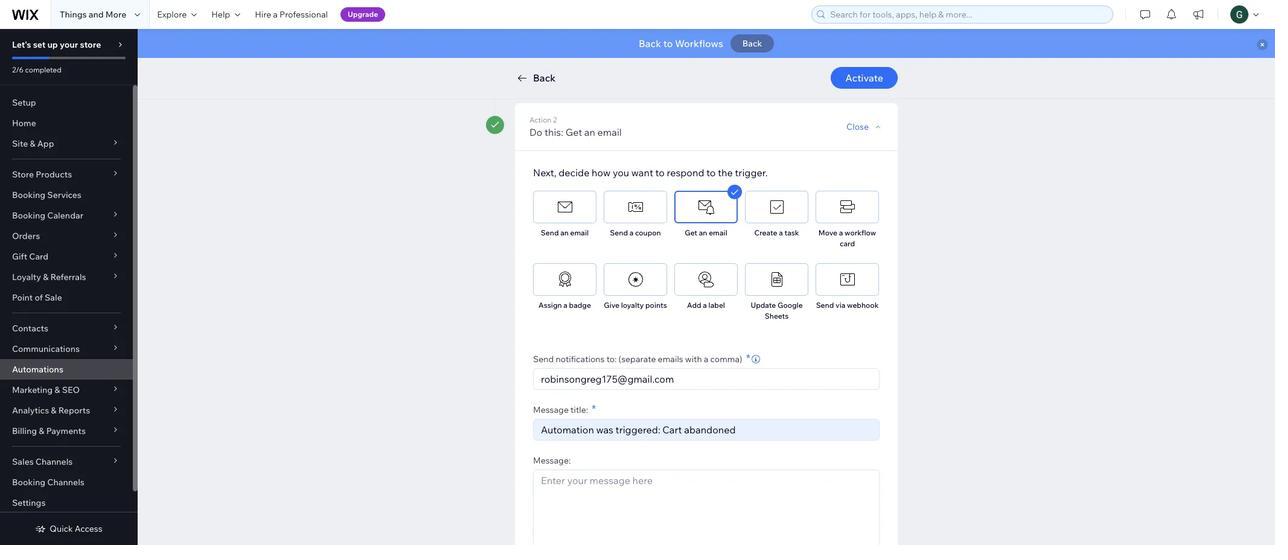 Task type: describe. For each thing, give the bounding box(es) containing it.
message:
[[533, 455, 571, 466]]

icon image up add a label
[[697, 270, 715, 289]]

sales channels button
[[0, 452, 133, 472]]

add for add delay
[[529, 75, 546, 86]]

marketing
[[12, 385, 53, 395]]

send for send via webhook
[[816, 301, 834, 310]]

automations
[[12, 364, 63, 375]]

0 vertical spatial *
[[746, 351, 750, 365]]

Send notifications to: (separate emails with a comma) text field
[[534, 369, 879, 389]]

delay
[[548, 75, 570, 86]]

point of sale link
[[0, 287, 133, 308]]

more
[[106, 9, 126, 20]]

booking services link
[[0, 185, 133, 205]]

create a task
[[754, 228, 799, 237]]

1 vertical spatial back button
[[515, 71, 556, 85]]

(separate
[[619, 354, 656, 365]]

a for professional
[[273, 9, 278, 20]]

booking for booking channels
[[12, 477, 45, 488]]

app
[[37, 138, 54, 149]]

action
[[529, 115, 551, 124]]

billing
[[12, 426, 37, 436]]

add delay
[[529, 75, 570, 86]]

do
[[529, 126, 542, 138]]

quick access button
[[35, 523, 102, 534]]

a for workflow
[[839, 228, 843, 237]]

reports
[[58, 405, 90, 416]]

to left the
[[706, 167, 716, 179]]

to inside alert
[[663, 37, 673, 50]]

products
[[36, 169, 72, 180]]

update google sheets
[[751, 301, 803, 321]]

close button
[[846, 121, 883, 132]]

comma)
[[710, 354, 742, 365]]

marketing & seo
[[12, 385, 80, 395]]

google
[[778, 301, 803, 310]]

booking services
[[12, 190, 81, 200]]

site & app
[[12, 138, 54, 149]]

contacts
[[12, 323, 48, 334]]

& for loyalty
[[43, 272, 49, 283]]

a inside "send notifications to: (separate emails with a comma) *"
[[704, 354, 708, 365]]

communications
[[12, 344, 80, 354]]

a for badge
[[563, 301, 567, 310]]

0 horizontal spatial back
[[533, 72, 556, 84]]

loyalty & referrals button
[[0, 267, 133, 287]]

close
[[846, 121, 869, 132]]

send notifications to: (separate emails with a comma) *
[[533, 351, 750, 365]]

Search for tools, apps, help & more... field
[[826, 6, 1109, 23]]

icon image up send an email
[[556, 198, 574, 216]]

point of sale
[[12, 292, 62, 303]]

booking channels link
[[0, 472, 133, 493]]

to right want
[[655, 167, 665, 179]]

setup
[[12, 97, 36, 108]]

back button inside alert
[[731, 34, 774, 53]]

channels for sales channels
[[36, 456, 73, 467]]

home link
[[0, 113, 133, 133]]

& for billing
[[39, 426, 44, 436]]

task
[[785, 228, 799, 237]]

set
[[33, 39, 45, 50]]

send an email
[[541, 228, 589, 237]]

this:
[[544, 126, 563, 138]]

card
[[29, 251, 48, 262]]

help
[[211, 9, 230, 20]]

send for send a coupon
[[610, 228, 628, 237]]

back to workflows
[[639, 37, 723, 50]]

loyalty
[[12, 272, 41, 283]]

back to workflows alert
[[138, 29, 1275, 58]]

booking for booking calendar
[[12, 210, 45, 221]]

get an email
[[685, 228, 727, 237]]

services
[[47, 190, 81, 200]]

automations link
[[0, 359, 133, 380]]

& for site
[[30, 138, 35, 149]]

seo
[[62, 385, 80, 395]]

give loyalty points
[[604, 301, 667, 310]]

1 horizontal spatial category image
[[768, 270, 786, 289]]

icon image up create a task
[[768, 198, 786, 216]]

store
[[12, 169, 34, 180]]

billing & payments button
[[0, 421, 133, 441]]

create
[[754, 228, 777, 237]]

setup link
[[0, 92, 133, 113]]

things
[[60, 9, 87, 20]]

2/6
[[12, 65, 23, 74]]

& for marketing
[[55, 385, 60, 395]]

icon image up give loyalty points
[[626, 270, 644, 289]]

2 horizontal spatial back
[[742, 38, 762, 49]]

contacts button
[[0, 318, 133, 339]]

add a label
[[687, 301, 725, 310]]

message title: *
[[533, 402, 596, 416]]

send via webhook
[[816, 301, 879, 310]]

1 vertical spatial get
[[685, 228, 697, 237]]

2
[[553, 115, 557, 124]]

sidebar element
[[0, 29, 138, 545]]

email for send an email
[[570, 228, 589, 237]]

a for label
[[703, 301, 707, 310]]

professional
[[280, 9, 328, 20]]

home
[[12, 118, 36, 129]]

workflows
[[675, 37, 723, 50]]

the
[[718, 167, 733, 179]]

a for coupon
[[629, 228, 633, 237]]

1 horizontal spatial back
[[639, 37, 661, 50]]

communications button
[[0, 339, 133, 359]]

next, decide how you want to respond to the trigger.
[[533, 167, 768, 179]]

points
[[645, 301, 667, 310]]

sale
[[45, 292, 62, 303]]

send for send notifications to: (separate emails with a comma) *
[[533, 354, 554, 365]]

settings
[[12, 497, 46, 508]]

calendar
[[47, 210, 83, 221]]



Task type: locate. For each thing, give the bounding box(es) containing it.
a right hire
[[273, 9, 278, 20]]

add left label
[[687, 301, 701, 310]]

1 horizontal spatial get
[[685, 228, 697, 237]]

icon image up the assign a badge
[[556, 270, 574, 289]]

store products
[[12, 169, 72, 180]]

an for send an email
[[560, 228, 569, 237]]

loyalty & referrals
[[12, 272, 86, 283]]

back button right 'workflows'
[[731, 34, 774, 53]]

back button
[[731, 34, 774, 53], [515, 71, 556, 85]]

things and more
[[60, 9, 126, 20]]

how
[[592, 167, 611, 179]]

booking
[[12, 190, 45, 200], [12, 210, 45, 221], [12, 477, 45, 488]]

send for send an email
[[541, 228, 559, 237]]

email left send a coupon
[[570, 228, 589, 237]]

& right billing
[[39, 426, 44, 436]]

give
[[604, 301, 619, 310]]

a right with
[[704, 354, 708, 365]]

quick
[[50, 523, 73, 534]]

2 vertical spatial booking
[[12, 477, 45, 488]]

1 vertical spatial channels
[[47, 477, 84, 488]]

an for get an email
[[699, 228, 707, 237]]

to
[[663, 37, 673, 50], [655, 167, 665, 179], [706, 167, 716, 179]]

2 horizontal spatial email
[[709, 228, 727, 237]]

to left 'workflows'
[[663, 37, 673, 50]]

orders
[[12, 231, 40, 241]]

card
[[840, 239, 855, 248]]

badge
[[569, 301, 591, 310]]

* right title:
[[592, 402, 596, 416]]

booking up settings
[[12, 477, 45, 488]]

gift card
[[12, 251, 48, 262]]

label
[[709, 301, 725, 310]]

0 vertical spatial category image
[[626, 198, 644, 216]]

notifications
[[556, 354, 605, 365]]

trigger.
[[735, 167, 768, 179]]

a left coupon
[[629, 228, 633, 237]]

send down next,
[[541, 228, 559, 237]]

booking inside dropdown button
[[12, 210, 45, 221]]

an
[[584, 126, 595, 138], [560, 228, 569, 237], [699, 228, 707, 237]]

2 booking from the top
[[12, 210, 45, 221]]

& right site
[[30, 138, 35, 149]]

an inside the action 2 do this: get an email
[[584, 126, 595, 138]]

Message: text field
[[534, 470, 879, 545]]

analytics & reports button
[[0, 400, 133, 421]]

1 booking from the top
[[12, 190, 45, 200]]

hire
[[255, 9, 271, 20]]

title:
[[571, 404, 588, 415]]

0 vertical spatial category image
[[697, 198, 715, 216]]

gift
[[12, 251, 27, 262]]

get
[[565, 126, 582, 138], [685, 228, 697, 237]]

back left 'workflows'
[[639, 37, 661, 50]]

channels up booking channels
[[36, 456, 73, 467]]

1 horizontal spatial email
[[597, 126, 622, 138]]

access
[[75, 523, 102, 534]]

2/6 completed
[[12, 65, 61, 74]]

1 horizontal spatial category image
[[838, 270, 856, 289]]

get right this:
[[565, 126, 582, 138]]

add left the delay
[[529, 75, 546, 86]]

0 horizontal spatial email
[[570, 228, 589, 237]]

category image
[[697, 198, 715, 216], [838, 270, 856, 289]]

0 horizontal spatial category image
[[697, 198, 715, 216]]

0 vertical spatial get
[[565, 126, 582, 138]]

0 horizontal spatial back button
[[515, 71, 556, 85]]

email up how
[[597, 126, 622, 138]]

& right loyalty
[[43, 272, 49, 283]]

settings link
[[0, 493, 133, 513]]

a left badge
[[563, 301, 567, 310]]

move a workflow card
[[819, 228, 876, 248]]

2 horizontal spatial an
[[699, 228, 707, 237]]

your
[[60, 39, 78, 50]]

& left seo
[[55, 385, 60, 395]]

0 vertical spatial booking
[[12, 190, 45, 200]]

category image up send a coupon
[[626, 198, 644, 216]]

1 horizontal spatial an
[[584, 126, 595, 138]]

back right 'workflows'
[[742, 38, 762, 49]]

move
[[819, 228, 837, 237]]

send inside "send notifications to: (separate emails with a comma) *"
[[533, 354, 554, 365]]

hire a professional link
[[248, 0, 335, 29]]

webhook
[[847, 301, 879, 310]]

&
[[30, 138, 35, 149], [43, 272, 49, 283], [55, 385, 60, 395], [51, 405, 56, 416], [39, 426, 44, 436]]

a for task
[[779, 228, 783, 237]]

category image up get an email
[[697, 198, 715, 216]]

0 horizontal spatial category image
[[626, 198, 644, 216]]

email
[[597, 126, 622, 138], [570, 228, 589, 237], [709, 228, 727, 237]]

update
[[751, 301, 776, 310]]

decide
[[559, 167, 589, 179]]

to:
[[607, 354, 617, 365]]

activate button
[[831, 67, 898, 89]]

channels for booking channels
[[47, 477, 84, 488]]

billing & payments
[[12, 426, 86, 436]]

1 vertical spatial category image
[[768, 270, 786, 289]]

and
[[89, 9, 104, 20]]

with
[[685, 354, 702, 365]]

help button
[[204, 0, 248, 29]]

of
[[35, 292, 43, 303]]

back up action
[[533, 72, 556, 84]]

channels inside popup button
[[36, 456, 73, 467]]

booking for booking services
[[12, 190, 45, 200]]

respond
[[667, 167, 704, 179]]

0 horizontal spatial add
[[529, 75, 546, 86]]

booking channels
[[12, 477, 84, 488]]

1 vertical spatial add
[[687, 301, 701, 310]]

0 horizontal spatial get
[[565, 126, 582, 138]]

channels down "sales channels" popup button
[[47, 477, 84, 488]]

want
[[631, 167, 653, 179]]

& left reports
[[51, 405, 56, 416]]

via
[[836, 301, 845, 310]]

payments
[[46, 426, 86, 436]]

0 horizontal spatial an
[[560, 228, 569, 237]]

hire a professional
[[255, 9, 328, 20]]

sales channels
[[12, 456, 73, 467]]

referrals
[[50, 272, 86, 283]]

& for analytics
[[51, 405, 56, 416]]

a inside move a workflow card
[[839, 228, 843, 237]]

send left coupon
[[610, 228, 628, 237]]

1 horizontal spatial *
[[746, 351, 750, 365]]

1 horizontal spatial back button
[[731, 34, 774, 53]]

booking up orders
[[12, 210, 45, 221]]

1 vertical spatial category image
[[838, 270, 856, 289]]

a left task
[[779, 228, 783, 237]]

analytics
[[12, 405, 49, 416]]

*
[[746, 351, 750, 365], [592, 402, 596, 416]]

icon image
[[556, 198, 574, 216], [768, 198, 786, 216], [838, 198, 856, 216], [556, 270, 574, 289], [626, 270, 644, 289], [697, 270, 715, 289]]

a left label
[[703, 301, 707, 310]]

gift card button
[[0, 246, 133, 267]]

booking down store
[[12, 190, 45, 200]]

assign
[[539, 301, 562, 310]]

1 vertical spatial *
[[592, 402, 596, 416]]

email inside the action 2 do this: get an email
[[597, 126, 622, 138]]

a up "card"
[[839, 228, 843, 237]]

0 vertical spatial channels
[[36, 456, 73, 467]]

category image up send via webhook at the right of the page
[[838, 270, 856, 289]]

* right comma)
[[746, 351, 750, 365]]

send left via
[[816, 301, 834, 310]]

category image up update
[[768, 270, 786, 289]]

back button up action
[[515, 71, 556, 85]]

send left notifications
[[533, 354, 554, 365]]

store
[[80, 39, 101, 50]]

1 horizontal spatial add
[[687, 301, 701, 310]]

send
[[541, 228, 559, 237], [610, 228, 628, 237], [816, 301, 834, 310], [533, 354, 554, 365]]

next,
[[533, 167, 556, 179]]

Message title: field
[[537, 420, 875, 440]]

upgrade button
[[340, 7, 385, 22]]

get inside the action 2 do this: get an email
[[565, 126, 582, 138]]

a
[[273, 9, 278, 20], [629, 228, 633, 237], [779, 228, 783, 237], [839, 228, 843, 237], [563, 301, 567, 310], [703, 301, 707, 310], [704, 354, 708, 365]]

completed
[[25, 65, 61, 74]]

email for get an email
[[709, 228, 727, 237]]

get right coupon
[[685, 228, 697, 237]]

1 vertical spatial booking
[[12, 210, 45, 221]]

back
[[639, 37, 661, 50], [742, 38, 762, 49], [533, 72, 556, 84]]

booking calendar
[[12, 210, 83, 221]]

0 vertical spatial back button
[[731, 34, 774, 53]]

sales
[[12, 456, 34, 467]]

icon image up workflow
[[838, 198, 856, 216]]

point
[[12, 292, 33, 303]]

booking calendar button
[[0, 205, 133, 226]]

add for add a label
[[687, 301, 701, 310]]

site
[[12, 138, 28, 149]]

0 horizontal spatial *
[[592, 402, 596, 416]]

analytics & reports
[[12, 405, 90, 416]]

3 booking from the top
[[12, 477, 45, 488]]

category image
[[626, 198, 644, 216], [768, 270, 786, 289]]

activate
[[845, 72, 883, 84]]

coupon
[[635, 228, 661, 237]]

site & app button
[[0, 133, 133, 154]]

email left create
[[709, 228, 727, 237]]

store products button
[[0, 164, 133, 185]]

0 vertical spatial add
[[529, 75, 546, 86]]



Task type: vqa. For each thing, say whether or not it's contained in the screenshot.
the Physical for 36523641234523
no



